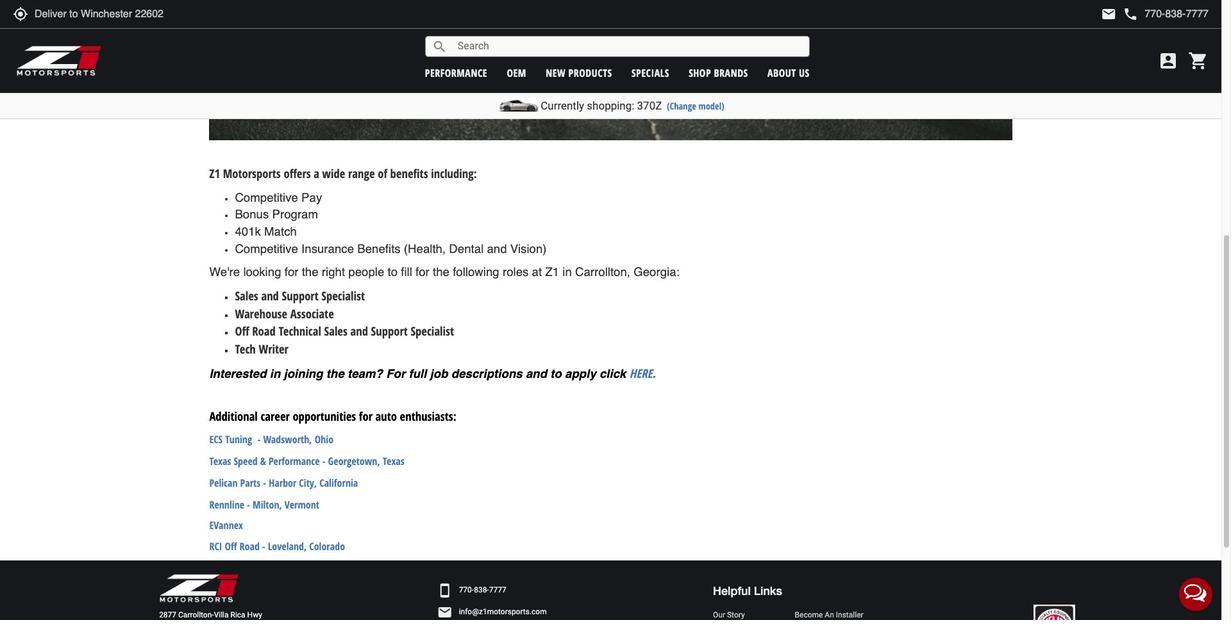 Task type: vqa. For each thing, say whether or not it's contained in the screenshot.
Off within the Sales and Support Specialist Warehouse Associate Off Road Technical Sales and Support Specialist Tech Writer
yes



Task type: describe. For each thing, give the bounding box(es) containing it.
770-
[[459, 586, 474, 595]]

2877
[[159, 611, 176, 620]]

story
[[727, 611, 745, 620]]

smartphone
[[437, 583, 452, 599]]

become an installer link
[[795, 610, 867, 621]]

auto
[[375, 409, 397, 425]]

rci off road - loveland, colorado
[[209, 540, 345, 554]]

&
[[260, 454, 266, 469]]

vermont
[[285, 498, 319, 512]]

additional career opportunities for auto enthusiasts:
[[209, 409, 456, 425]]

interested
[[209, 367, 266, 381]]

search
[[432, 39, 447, 54]]

2877 carrollton-villa rica hwy link
[[159, 610, 262, 621]]

2877 carrollton-villa rica hwy
[[159, 611, 262, 620]]

model)
[[699, 100, 724, 112]]

carrollton,
[[575, 266, 630, 279]]

shopping_cart
[[1188, 51, 1209, 71]]

milton,
[[253, 498, 282, 512]]

- left milton,
[[247, 498, 250, 512]]

info@z1motorsports.com link
[[459, 607, 547, 618]]

0 horizontal spatial for
[[284, 266, 298, 279]]

range
[[348, 165, 375, 181]]

of
[[378, 165, 387, 181]]

oem link
[[507, 66, 526, 80]]

(change model) link
[[667, 100, 724, 112]]

pelican parts - harbor city, california link
[[209, 476, 358, 490]]

here link
[[629, 365, 652, 381]]

account_box
[[1158, 51, 1178, 71]]

brands
[[714, 66, 748, 80]]

(change
[[667, 100, 696, 112]]

evannex link
[[209, 519, 243, 533]]

ohio
[[315, 433, 333, 447]]

job
[[430, 367, 448, 381]]

off inside the sales and support specialist warehouse associate off road technical sales and support specialist tech writer
[[235, 323, 249, 339]]

rci off road - loveland, colorado link
[[209, 540, 345, 554]]

links
[[754, 584, 782, 598]]

shopping_cart link
[[1185, 51, 1209, 71]]

click
[[599, 367, 626, 381]]

0 horizontal spatial specialist
[[321, 288, 365, 304]]

2 competitive from the top
[[235, 242, 298, 256]]

new products link
[[546, 66, 612, 80]]

road inside the sales and support specialist warehouse associate off road technical sales and support specialist tech writer
[[252, 323, 276, 339]]

interested in joining the team? for full job descriptions and to apply click here .
[[209, 365, 659, 381]]

2 horizontal spatial for
[[415, 266, 429, 279]]

motorsports
[[223, 165, 281, 181]]

match
[[264, 225, 297, 238]]

(health,
[[404, 242, 446, 256]]

we're looking for the right people to fill for the following roles at z1 in carrollton, georgia:
[[209, 266, 679, 279]]

specials link
[[632, 66, 669, 80]]

city,
[[299, 476, 317, 490]]

warehouse
[[235, 306, 287, 322]]

colorado
[[309, 540, 345, 554]]

1 competitive from the top
[[235, 191, 298, 204]]

additional
[[209, 409, 258, 425]]

z1 motorsports offers a wide range of benefits including:
[[209, 165, 477, 181]]

an
[[825, 611, 834, 620]]

z1 company logo image
[[159, 574, 239, 604]]

mail link
[[1101, 6, 1116, 22]]

our story link
[[713, 610, 782, 621]]

vision)
[[510, 242, 547, 256]]

.
[[652, 367, 656, 381]]

smartphone 770-838-7777
[[437, 583, 506, 599]]

tuning
[[225, 433, 252, 447]]

a
[[314, 165, 319, 181]]

us
[[799, 66, 810, 80]]

dental
[[449, 242, 484, 256]]

benefits
[[357, 242, 400, 256]]

the for here
[[326, 367, 344, 381]]

1 vertical spatial support
[[371, 323, 408, 339]]

rennline
[[209, 498, 244, 512]]

my_location
[[13, 6, 28, 22]]

shopping:
[[587, 99, 634, 112]]

enthusiasts:
[[400, 409, 456, 425]]

technical
[[279, 323, 321, 339]]

bonus
[[235, 208, 269, 221]]

tech
[[235, 341, 256, 357]]

fill
[[401, 266, 412, 279]]

looking
[[243, 266, 281, 279]]

pelican parts - harbor city, california
[[209, 476, 358, 490]]

harbor
[[269, 476, 296, 490]]

people
[[348, 266, 384, 279]]

free shipping!  on select z1 products shipped within the continental us. image
[[209, 0, 1012, 141]]

1 vertical spatial sales
[[324, 323, 347, 339]]

for
[[386, 367, 405, 381]]

ecs
[[209, 433, 223, 447]]

hwy
[[247, 611, 262, 620]]

here
[[629, 365, 652, 381]]

rennline - milton, vermont link
[[209, 498, 319, 512]]

the for z1
[[302, 266, 318, 279]]



Task type: locate. For each thing, give the bounding box(es) containing it.
at
[[532, 266, 542, 279]]

performance link
[[425, 66, 487, 80]]

team?
[[348, 367, 383, 381]]

for right looking
[[284, 266, 298, 279]]

about us link
[[767, 66, 810, 80]]

new products
[[546, 66, 612, 80]]

sales down associate
[[324, 323, 347, 339]]

specialist up "interested in joining the team? for full job descriptions and to apply click here ."
[[411, 323, 454, 339]]

full
[[409, 367, 427, 381]]

new
[[546, 66, 566, 80]]

sema member logo image
[[1034, 605, 1075, 621]]

carrollton-
[[178, 611, 214, 620]]

1 horizontal spatial the
[[326, 367, 344, 381]]

for right "fill"
[[415, 266, 429, 279]]

to inside "interested in joining the team? for full job descriptions and to apply click here ."
[[550, 367, 562, 381]]

sales and support specialist warehouse associate off road technical sales and support specialist tech writer
[[235, 288, 454, 357]]

1 vertical spatial off
[[225, 540, 237, 554]]

speed
[[234, 454, 258, 469]]

0 vertical spatial to
[[388, 266, 398, 279]]

villa
[[214, 611, 229, 620]]

0 vertical spatial support
[[282, 288, 318, 304]]

0 horizontal spatial to
[[388, 266, 398, 279]]

info@z1motorsports.com
[[459, 608, 547, 617]]

1 horizontal spatial for
[[359, 409, 372, 425]]

we're
[[209, 266, 240, 279]]

1 vertical spatial in
[[270, 367, 280, 381]]

sales up warehouse
[[235, 288, 258, 304]]

mail phone
[[1101, 6, 1138, 22]]

1 horizontal spatial sales
[[324, 323, 347, 339]]

the
[[302, 266, 318, 279], [433, 266, 449, 279], [326, 367, 344, 381]]

account_box link
[[1155, 51, 1182, 71]]

mail
[[1101, 6, 1116, 22]]

0 vertical spatial road
[[252, 323, 276, 339]]

support
[[282, 288, 318, 304], [371, 323, 408, 339]]

for
[[284, 266, 298, 279], [415, 266, 429, 279], [359, 409, 372, 425]]

z1 left motorsports
[[209, 165, 220, 181]]

wide
[[322, 165, 345, 181]]

1 vertical spatial to
[[550, 367, 562, 381]]

offers
[[284, 165, 311, 181]]

texas up pelican at the left
[[209, 454, 231, 469]]

pay
[[301, 191, 322, 204]]

z1
[[209, 165, 220, 181], [545, 266, 559, 279]]

currently
[[541, 99, 584, 112]]

ecs tuning  - wadsworth, ohio
[[209, 433, 333, 447]]

benefits
[[390, 165, 428, 181]]

texas right georgetown,
[[383, 454, 404, 469]]

0 vertical spatial z1
[[209, 165, 220, 181]]

0 horizontal spatial support
[[282, 288, 318, 304]]

off right rci
[[225, 540, 237, 554]]

descriptions
[[451, 367, 522, 381]]

1 horizontal spatial texas
[[383, 454, 404, 469]]

rennline - milton, vermont
[[209, 498, 319, 512]]

to
[[388, 266, 398, 279], [550, 367, 562, 381]]

z1 motorsports logo image
[[16, 45, 102, 77]]

competitive down match
[[235, 242, 298, 256]]

program
[[272, 208, 318, 221]]

0 vertical spatial in
[[562, 266, 572, 279]]

and
[[487, 242, 507, 256], [261, 288, 279, 304], [350, 323, 368, 339], [526, 367, 547, 381]]

right
[[322, 266, 345, 279]]

the down (health,
[[433, 266, 449, 279]]

california
[[319, 476, 358, 490]]

opportunities
[[293, 409, 356, 425]]

pelican
[[209, 476, 238, 490]]

writer
[[259, 341, 288, 357]]

the left 'right'
[[302, 266, 318, 279]]

installer
[[836, 611, 863, 620]]

2 texas from the left
[[383, 454, 404, 469]]

the left team?
[[326, 367, 344, 381]]

parts
[[240, 476, 260, 490]]

770-838-7777 link
[[459, 586, 506, 597]]

Search search field
[[447, 37, 809, 56]]

support up for
[[371, 323, 408, 339]]

0 horizontal spatial sales
[[235, 288, 258, 304]]

off up tech
[[235, 323, 249, 339]]

about
[[767, 66, 796, 80]]

competitive up bonus
[[235, 191, 298, 204]]

off
[[235, 323, 249, 339], [225, 540, 237, 554]]

and left apply on the left of the page
[[526, 367, 547, 381]]

and inside "competitive pay bonus program 401k match competitive insurance benefits (health, dental and vision)"
[[487, 242, 507, 256]]

sales
[[235, 288, 258, 304], [324, 323, 347, 339]]

road down warehouse
[[252, 323, 276, 339]]

z1 right at
[[545, 266, 559, 279]]

- down the ohio
[[322, 454, 325, 469]]

support up associate
[[282, 288, 318, 304]]

road down evannex link
[[240, 540, 260, 554]]

oem
[[507, 66, 526, 80]]

1 vertical spatial road
[[240, 540, 260, 554]]

and up warehouse
[[261, 288, 279, 304]]

1 horizontal spatial in
[[562, 266, 572, 279]]

1 horizontal spatial to
[[550, 367, 562, 381]]

1 horizontal spatial specialist
[[411, 323, 454, 339]]

rci
[[209, 540, 222, 554]]

to left apply on the left of the page
[[550, 367, 562, 381]]

0 horizontal spatial z1
[[209, 165, 220, 181]]

our
[[713, 611, 725, 620]]

specialist down 'right'
[[321, 288, 365, 304]]

0 horizontal spatial the
[[302, 266, 318, 279]]

in down writer
[[270, 367, 280, 381]]

1 horizontal spatial z1
[[545, 266, 559, 279]]

insurance
[[301, 242, 354, 256]]

0 vertical spatial sales
[[235, 288, 258, 304]]

road
[[252, 323, 276, 339], [240, 540, 260, 554]]

401k
[[235, 225, 261, 238]]

performance
[[269, 454, 320, 469]]

currently shopping: 370z (change model)
[[541, 99, 724, 112]]

1 vertical spatial z1
[[545, 266, 559, 279]]

0 horizontal spatial in
[[270, 367, 280, 381]]

in inside "interested in joining the team? for full job descriptions and to apply click here ."
[[270, 367, 280, 381]]

competitive
[[235, 191, 298, 204], [235, 242, 298, 256]]

-
[[322, 454, 325, 469], [263, 476, 266, 490], [247, 498, 250, 512], [262, 540, 265, 554]]

shop brands
[[689, 66, 748, 80]]

ecs tuning  - wadsworth, ohio link
[[209, 433, 333, 447]]

1 vertical spatial competitive
[[235, 242, 298, 256]]

the inside "interested in joining the team? for full job descriptions and to apply click here ."
[[326, 367, 344, 381]]

become an installer
[[795, 611, 863, 620]]

and up roles
[[487, 242, 507, 256]]

competitive pay bonus program 401k match competitive insurance benefits (health, dental and vision)
[[235, 191, 547, 256]]

1 texas from the left
[[209, 454, 231, 469]]

roles
[[503, 266, 529, 279]]

shop brands link
[[689, 66, 748, 80]]

texas
[[209, 454, 231, 469], [383, 454, 404, 469]]

loveland,
[[268, 540, 307, 554]]

evannex
[[209, 519, 243, 533]]

2 horizontal spatial the
[[433, 266, 449, 279]]

- right parts
[[263, 476, 266, 490]]

rica
[[230, 611, 245, 620]]

838-
[[474, 586, 489, 595]]

and inside "interested in joining the team? for full job descriptions and to apply click here ."
[[526, 367, 547, 381]]

to left "fill"
[[388, 266, 398, 279]]

wadsworth,
[[263, 433, 312, 447]]

joining
[[284, 367, 323, 381]]

0 horizontal spatial texas
[[209, 454, 231, 469]]

- left loveland,
[[262, 540, 265, 554]]

370z
[[637, 99, 662, 112]]

1 vertical spatial specialist
[[411, 323, 454, 339]]

0 vertical spatial specialist
[[321, 288, 365, 304]]

0 vertical spatial off
[[235, 323, 249, 339]]

0 vertical spatial competitive
[[235, 191, 298, 204]]

products
[[568, 66, 612, 80]]

performance
[[425, 66, 487, 80]]

1 horizontal spatial support
[[371, 323, 408, 339]]

for left auto
[[359, 409, 372, 425]]

about us
[[767, 66, 810, 80]]

in right at
[[562, 266, 572, 279]]

and up team?
[[350, 323, 368, 339]]

associate
[[290, 306, 334, 322]]

texas speed & performance - georgetown, texas
[[209, 454, 404, 469]]



